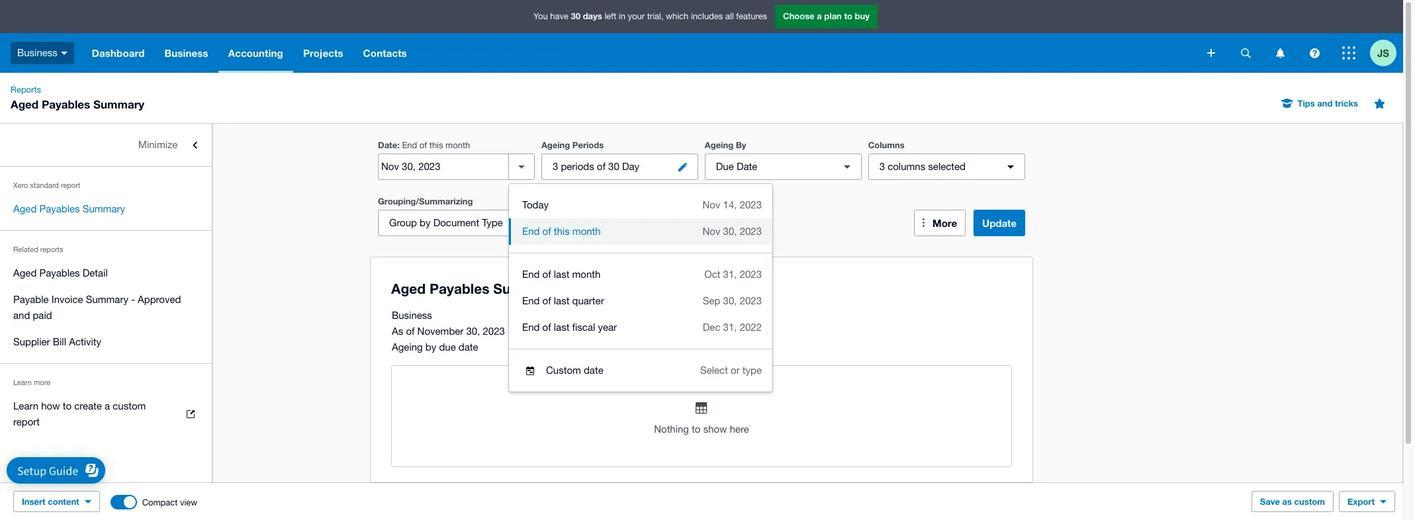Task type: vqa. For each thing, say whether or not it's contained in the screenshot.
the select in the bottom of the page
yes



Task type: locate. For each thing, give the bounding box(es) containing it.
ageing for ageing periods
[[541, 140, 570, 150]]

1 horizontal spatial date
[[584, 365, 604, 376]]

learn down learn more
[[13, 401, 38, 412]]

1 vertical spatial learn
[[13, 401, 38, 412]]

0 vertical spatial 31,
[[723, 269, 737, 280]]

of down "today"
[[543, 226, 551, 237]]

last down "end of last month"
[[554, 295, 570, 307]]

1 horizontal spatial report
[[61, 181, 80, 189]]

filter button
[[541, 210, 698, 236]]

year
[[598, 322, 617, 333]]

2 vertical spatial payables
[[39, 267, 80, 279]]

due
[[716, 161, 734, 172]]

2 nov from the top
[[703, 226, 721, 237]]

of right the as at left
[[406, 326, 415, 337]]

a left plan
[[817, 11, 822, 21]]

of down end of last quarter
[[543, 322, 551, 333]]

month up "end of last month"
[[573, 226, 601, 237]]

1 vertical spatial date
[[584, 365, 604, 376]]

0 vertical spatial and
[[1318, 98, 1333, 109]]

end up end of last quarter
[[522, 269, 540, 280]]

aged down xero
[[13, 203, 37, 215]]

date
[[459, 342, 478, 353], [584, 365, 604, 376]]

end down "end of last month"
[[522, 295, 540, 307]]

end down "today"
[[522, 226, 540, 237]]

custom right as
[[1295, 497, 1325, 507]]

end for end of last month
[[522, 269, 540, 280]]

0 vertical spatial date
[[459, 342, 478, 353]]

banner
[[0, 0, 1404, 73]]

0 vertical spatial by
[[420, 217, 431, 228]]

0 horizontal spatial date
[[378, 140, 397, 150]]

1 horizontal spatial business
[[165, 47, 208, 59]]

2 vertical spatial month
[[572, 269, 601, 280]]

group by document type button
[[378, 210, 535, 236]]

2 31, from the top
[[723, 322, 737, 333]]

and inside the payable invoice summary - approved and paid
[[13, 310, 30, 321]]

3 periods of 30 day
[[553, 161, 640, 172]]

by down grouping/summarizing
[[420, 217, 431, 228]]

summary left -
[[86, 294, 128, 305]]

quarter
[[572, 295, 604, 307]]

last left the fiscal
[[554, 322, 570, 333]]

your
[[628, 11, 645, 21]]

2023 down nov 14, 2023
[[740, 226, 762, 237]]

of right :
[[420, 140, 427, 150]]

of
[[420, 140, 427, 150], [597, 161, 606, 172], [543, 226, 551, 237], [543, 269, 551, 280], [543, 295, 551, 307], [543, 322, 551, 333], [406, 326, 415, 337]]

group
[[509, 184, 773, 392]]

2 vertical spatial 30,
[[466, 326, 480, 337]]

1 vertical spatial report
[[13, 416, 40, 428]]

business inside navigation
[[165, 47, 208, 59]]

0 horizontal spatial 3
[[553, 161, 558, 172]]

end of last quarter
[[522, 295, 604, 307]]

last up end of last quarter
[[554, 269, 570, 280]]

3 down columns at right
[[880, 161, 885, 172]]

group containing today
[[509, 184, 773, 392]]

date right custom
[[584, 365, 604, 376]]

30, right sep
[[723, 295, 737, 307]]

30, down 14, at the top of page
[[723, 226, 737, 237]]

0 vertical spatial 30
[[571, 11, 581, 21]]

0 vertical spatial nov
[[703, 199, 721, 211]]

0 horizontal spatial custom
[[113, 401, 146, 412]]

1 vertical spatial and
[[13, 310, 30, 321]]

month up quarter
[[572, 269, 601, 280]]

selected
[[928, 161, 966, 172]]

last for fiscal
[[554, 322, 570, 333]]

ageing up periods
[[541, 140, 570, 150]]

1 vertical spatial custom
[[1295, 497, 1325, 507]]

31, right oct
[[723, 269, 737, 280]]

payables down reports
[[39, 267, 80, 279]]

0 horizontal spatial 30
[[571, 11, 581, 21]]

1 horizontal spatial 30
[[608, 161, 620, 172]]

to inside learn how to create a custom report
[[63, 401, 72, 412]]

1 horizontal spatial and
[[1318, 98, 1333, 109]]

30 right have
[[571, 11, 581, 21]]

month up select end date 'field'
[[446, 140, 470, 150]]

columns
[[868, 140, 905, 150]]

2 business button from the left
[[155, 33, 218, 73]]

2023 for nov 30, 2023
[[740, 226, 762, 237]]

0 horizontal spatial and
[[13, 310, 30, 321]]

date up select end date 'field'
[[378, 140, 397, 150]]

0 vertical spatial learn
[[13, 379, 32, 387]]

0 vertical spatial custom
[[113, 401, 146, 412]]

reports link
[[5, 83, 46, 97]]

and inside "button"
[[1318, 98, 1333, 109]]

features
[[736, 11, 767, 21]]

plan
[[824, 11, 842, 21]]

ageing by
[[705, 140, 747, 150]]

2 vertical spatial summary
[[86, 294, 128, 305]]

2023 right november
[[483, 326, 505, 337]]

js
[[1378, 47, 1390, 59]]

aged down reports link
[[11, 97, 39, 111]]

0 vertical spatial last
[[554, 269, 570, 280]]

1 vertical spatial a
[[105, 401, 110, 412]]

aged inside "link"
[[13, 267, 37, 279]]

1 vertical spatial by
[[426, 342, 436, 353]]

1 last from the top
[[554, 269, 570, 280]]

nov for nov 14, 2023
[[703, 199, 721, 211]]

31, right dec
[[723, 322, 737, 333]]

date inside 'business as of november 30, 2023 ageing by due date'
[[459, 342, 478, 353]]

30, inside 'business as of november 30, 2023 ageing by due date'
[[466, 326, 480, 337]]

more
[[34, 379, 50, 387]]

custom inside button
[[1295, 497, 1325, 507]]

1 horizontal spatial business button
[[155, 33, 218, 73]]

last
[[554, 269, 570, 280], [554, 295, 570, 307], [554, 322, 570, 333]]

accounting
[[228, 47, 283, 59]]

end down end of last quarter
[[522, 322, 540, 333]]

0 vertical spatial summary
[[93, 97, 144, 111]]

1 3 from the left
[[553, 161, 558, 172]]

nov
[[703, 199, 721, 211], [703, 226, 721, 237]]

0 horizontal spatial report
[[13, 416, 40, 428]]

list box
[[509, 184, 773, 392]]

0 vertical spatial date
[[378, 140, 397, 150]]

2 vertical spatial aged
[[13, 267, 37, 279]]

trial,
[[647, 11, 664, 21]]

2023 for oct 31, 2023
[[740, 269, 762, 280]]

3 last from the top
[[554, 322, 570, 333]]

insert content button
[[13, 491, 100, 512]]

dec 31, 2022
[[703, 322, 762, 333]]

custom right create
[[113, 401, 146, 412]]

left
[[605, 11, 617, 21]]

1 vertical spatial this
[[554, 226, 570, 237]]

aged inside reports aged payables summary
[[11, 97, 39, 111]]

2023 up sep 30, 2023
[[740, 269, 762, 280]]

1 nov from the top
[[703, 199, 721, 211]]

2 last from the top
[[554, 295, 570, 307]]

0 vertical spatial to
[[844, 11, 853, 21]]

last for month
[[554, 269, 570, 280]]

0 horizontal spatial this
[[430, 140, 443, 150]]

report down learn more
[[13, 416, 40, 428]]

navigation
[[82, 33, 1198, 73]]

2 vertical spatial last
[[554, 322, 570, 333]]

related
[[13, 246, 38, 254]]

choose
[[783, 11, 815, 21]]

learn inside learn how to create a custom report
[[13, 401, 38, 412]]

save as custom button
[[1252, 491, 1334, 512]]

0 vertical spatial aged
[[11, 97, 39, 111]]

this inside list box
[[554, 226, 570, 237]]

2 horizontal spatial ageing
[[705, 140, 734, 150]]

aged payables detail
[[13, 267, 108, 279]]

end right :
[[402, 140, 417, 150]]

learn for learn how to create a custom report
[[13, 401, 38, 412]]

contacts
[[363, 47, 407, 59]]

days
[[583, 11, 602, 21]]

remove from favorites image
[[1366, 90, 1393, 117]]

2 3 from the left
[[880, 161, 885, 172]]

custom inside learn how to create a custom report
[[113, 401, 146, 412]]

end inside date : end of this month
[[402, 140, 417, 150]]

1 horizontal spatial to
[[692, 424, 701, 435]]

-
[[131, 294, 135, 305]]

payables inside reports aged payables summary
[[42, 97, 90, 111]]

payables inside "link"
[[39, 267, 80, 279]]

summary inside the payable invoice summary - approved and paid
[[86, 294, 128, 305]]

projects
[[303, 47, 343, 59]]

this up "end of last month"
[[554, 226, 570, 237]]

1 vertical spatial 30
[[608, 161, 620, 172]]

to
[[844, 11, 853, 21], [63, 401, 72, 412], [692, 424, 701, 435]]

summary down minimize button
[[83, 203, 125, 215]]

1 vertical spatial aged
[[13, 203, 37, 215]]

svg image inside business popup button
[[61, 51, 67, 55]]

tricks
[[1335, 98, 1359, 109]]

a inside learn how to create a custom report
[[105, 401, 110, 412]]

Select end date field
[[379, 154, 508, 179]]

0 horizontal spatial business
[[17, 47, 57, 58]]

business
[[17, 47, 57, 58], [165, 47, 208, 59], [392, 310, 432, 321]]

and right the tips
[[1318, 98, 1333, 109]]

payables
[[42, 97, 90, 111], [39, 203, 80, 215], [39, 267, 80, 279]]

by
[[420, 217, 431, 228], [426, 342, 436, 353]]

0 vertical spatial month
[[446, 140, 470, 150]]

custom
[[113, 401, 146, 412], [1295, 497, 1325, 507]]

ageing left by
[[705, 140, 734, 150]]

this up select end date 'field'
[[430, 140, 443, 150]]

3 inside button
[[553, 161, 558, 172]]

14,
[[723, 199, 737, 211]]

date right due
[[459, 342, 478, 353]]

end for end of last fiscal year
[[522, 322, 540, 333]]

0 horizontal spatial a
[[105, 401, 110, 412]]

1 horizontal spatial this
[[554, 226, 570, 237]]

nov left 14, at the top of page
[[703, 199, 721, 211]]

1 vertical spatial nov
[[703, 226, 721, 237]]

projects button
[[293, 33, 353, 73]]

how
[[41, 401, 60, 412]]

month inside date : end of this month
[[446, 140, 470, 150]]

payables down xero standard report
[[39, 203, 80, 215]]

export
[[1348, 497, 1375, 507]]

nov down nov 14, 2023
[[703, 226, 721, 237]]

30 left day
[[608, 161, 620, 172]]

and down payable
[[13, 310, 30, 321]]

1 vertical spatial date
[[737, 161, 758, 172]]

date right due on the right
[[737, 161, 758, 172]]

payable invoice summary - approved and paid link
[[0, 287, 212, 329]]

31,
[[723, 269, 737, 280], [723, 322, 737, 333]]

1 vertical spatial payables
[[39, 203, 80, 215]]

0 vertical spatial this
[[430, 140, 443, 150]]

1 horizontal spatial a
[[817, 11, 822, 21]]

30
[[571, 11, 581, 21], [608, 161, 620, 172]]

1 horizontal spatial ageing
[[541, 140, 570, 150]]

and
[[1318, 98, 1333, 109], [13, 310, 30, 321]]

fiscal
[[572, 322, 595, 333]]

0 horizontal spatial to
[[63, 401, 72, 412]]

0 horizontal spatial date
[[459, 342, 478, 353]]

svg image
[[1343, 46, 1356, 60], [1241, 48, 1251, 58], [1276, 48, 1285, 58], [1310, 48, 1320, 58], [1208, 49, 1216, 57], [61, 51, 67, 55]]

1 vertical spatial last
[[554, 295, 570, 307]]

2 horizontal spatial business
[[392, 310, 432, 321]]

save as custom
[[1260, 497, 1325, 507]]

payable invoice summary - approved and paid
[[13, 294, 181, 321]]

1 horizontal spatial 3
[[880, 161, 885, 172]]

to left 'buy'
[[844, 11, 853, 21]]

0 vertical spatial a
[[817, 11, 822, 21]]

approved
[[138, 294, 181, 305]]

1 learn from the top
[[13, 379, 32, 387]]

0 horizontal spatial business button
[[0, 33, 82, 73]]

31, for oct
[[723, 269, 737, 280]]

nov 30, 2023
[[703, 226, 762, 237]]

learn left more
[[13, 379, 32, 387]]

ageing down the as at left
[[392, 342, 423, 353]]

content
[[48, 497, 79, 507]]

this inside date : end of this month
[[430, 140, 443, 150]]

payables down reports link
[[42, 97, 90, 111]]

3 periods of 30 day button
[[541, 154, 698, 180]]

report up the aged payables summary
[[61, 181, 80, 189]]

summary up minimize button
[[93, 97, 144, 111]]

2 learn from the top
[[13, 401, 38, 412]]

compact
[[142, 498, 178, 507]]

aged down related
[[13, 267, 37, 279]]

1 vertical spatial 30,
[[723, 295, 737, 307]]

2023 right 14, at the top of page
[[740, 199, 762, 211]]

due date button
[[705, 154, 862, 180]]

1 vertical spatial month
[[573, 226, 601, 237]]

or
[[731, 365, 740, 376]]

payables for summary
[[39, 203, 80, 215]]

to right 'how'
[[63, 401, 72, 412]]

by left due
[[426, 342, 436, 353]]

30, right november
[[466, 326, 480, 337]]

aged payables detail link
[[0, 260, 212, 287]]

0 vertical spatial report
[[61, 181, 80, 189]]

end for end of this month
[[522, 226, 540, 237]]

choose a plan to buy
[[783, 11, 870, 21]]

last for quarter
[[554, 295, 570, 307]]

month
[[446, 140, 470, 150], [573, 226, 601, 237], [572, 269, 601, 280]]

of right periods
[[597, 161, 606, 172]]

3 left periods
[[553, 161, 558, 172]]

1 vertical spatial 31,
[[723, 322, 737, 333]]

update
[[983, 217, 1017, 229]]

a right create
[[105, 401, 110, 412]]

0 vertical spatial 30,
[[723, 226, 737, 237]]

0 vertical spatial payables
[[42, 97, 90, 111]]

1 horizontal spatial date
[[737, 161, 758, 172]]

grouping/summarizing
[[378, 196, 473, 207]]

2023 up 2022
[[740, 295, 762, 307]]

ageing
[[541, 140, 570, 150], [705, 140, 734, 150], [392, 342, 423, 353]]

tips
[[1298, 98, 1315, 109]]

select or type
[[700, 365, 762, 376]]

0 horizontal spatial ageing
[[392, 342, 423, 353]]

30, for sep
[[723, 295, 737, 307]]

1 horizontal spatial custom
[[1295, 497, 1325, 507]]

to left show
[[692, 424, 701, 435]]

payables for detail
[[39, 267, 80, 279]]

1 vertical spatial to
[[63, 401, 72, 412]]

1 31, from the top
[[723, 269, 737, 280]]

1 vertical spatial summary
[[83, 203, 125, 215]]



Task type: describe. For each thing, give the bounding box(es) containing it.
aged for aged payables summary
[[13, 203, 37, 215]]

custom date
[[546, 365, 604, 376]]

learn more
[[13, 379, 50, 387]]

30 inside button
[[608, 161, 620, 172]]

oct
[[705, 269, 721, 280]]

month for end of last month
[[572, 269, 601, 280]]

activity
[[69, 336, 101, 348]]

paid
[[33, 310, 52, 321]]

periods
[[573, 140, 604, 150]]

xero
[[13, 181, 28, 189]]

of inside date : end of this month
[[420, 140, 427, 150]]

supplier
[[13, 336, 50, 348]]

today
[[522, 199, 549, 211]]

type
[[743, 365, 762, 376]]

bill
[[53, 336, 66, 348]]

report inside learn how to create a custom report
[[13, 416, 40, 428]]

date : end of this month
[[378, 140, 470, 150]]

due
[[439, 342, 456, 353]]

update button
[[974, 210, 1026, 236]]

date inside list box
[[584, 365, 604, 376]]

summary for invoice
[[86, 294, 128, 305]]

which
[[666, 11, 689, 21]]

of down "end of last month"
[[543, 295, 551, 307]]

tips and tricks button
[[1274, 93, 1366, 114]]

group
[[389, 217, 417, 228]]

nov for nov 30, 2023
[[703, 226, 721, 237]]

day
[[622, 161, 640, 172]]

end of last month
[[522, 269, 601, 280]]

payable
[[13, 294, 49, 305]]

xero standard report
[[13, 181, 80, 189]]

buy
[[855, 11, 870, 21]]

here
[[730, 424, 749, 435]]

end of this month
[[522, 226, 601, 237]]

sep 30, 2023
[[703, 295, 762, 307]]

summary for payables
[[83, 203, 125, 215]]

3 for 3 columns selected
[[880, 161, 885, 172]]

as
[[1283, 497, 1292, 507]]

learn for learn more
[[13, 379, 32, 387]]

contacts button
[[353, 33, 417, 73]]

compact view
[[142, 498, 197, 507]]

2022
[[740, 322, 762, 333]]

ageing inside 'business as of november 30, 2023 ageing by due date'
[[392, 342, 423, 353]]

dashboard link
[[82, 33, 155, 73]]

detail
[[83, 267, 108, 279]]

aged for aged payables detail
[[13, 267, 37, 279]]

navigation containing dashboard
[[82, 33, 1198, 73]]

export button
[[1339, 491, 1396, 512]]

insert
[[22, 497, 45, 507]]

3 columns selected
[[880, 161, 966, 172]]

more button
[[914, 210, 966, 236]]

create
[[74, 401, 102, 412]]

ageing for ageing by
[[705, 140, 734, 150]]

31, for dec
[[723, 322, 737, 333]]

of up end of last quarter
[[543, 269, 551, 280]]

nov 14, 2023
[[703, 199, 762, 211]]

summary inside reports aged payables summary
[[93, 97, 144, 111]]

by
[[736, 140, 747, 150]]

3 for 3 periods of 30 day
[[553, 161, 558, 172]]

2023 for sep 30, 2023
[[740, 295, 762, 307]]

insert content
[[22, 497, 79, 507]]

banner containing js
[[0, 0, 1404, 73]]

standard
[[30, 181, 59, 189]]

reports
[[11, 85, 41, 95]]

as
[[392, 326, 403, 337]]

group by document type
[[389, 217, 503, 228]]

periods
[[561, 161, 594, 172]]

accounting button
[[218, 33, 293, 73]]

30, for nov
[[723, 226, 737, 237]]

2 horizontal spatial to
[[844, 11, 853, 21]]

columns
[[888, 161, 926, 172]]

month for end of this month
[[573, 226, 601, 237]]

of inside 'business as of november 30, 2023 ageing by due date'
[[406, 326, 415, 337]]

related reports
[[13, 246, 63, 254]]

business as of november 30, 2023 ageing by due date
[[392, 310, 505, 353]]

dec
[[703, 322, 721, 333]]

Report title field
[[388, 274, 1006, 305]]

includes
[[691, 11, 723, 21]]

supplier bill activity link
[[0, 329, 212, 356]]

js button
[[1370, 33, 1404, 73]]

aged payables summary
[[13, 203, 125, 215]]

nothing
[[654, 424, 689, 435]]

date inside due date popup button
[[737, 161, 758, 172]]

of inside button
[[597, 161, 606, 172]]

minimize
[[138, 139, 178, 150]]

1 business button from the left
[[0, 33, 82, 73]]

30 inside banner
[[571, 11, 581, 21]]

select
[[700, 365, 728, 376]]

have
[[550, 11, 569, 21]]

reports aged payables summary
[[11, 85, 144, 111]]

by inside 'business as of november 30, 2023 ageing by due date'
[[426, 342, 436, 353]]

list box containing today
[[509, 184, 773, 392]]

business inside 'business as of november 30, 2023 ageing by due date'
[[392, 310, 432, 321]]

save
[[1260, 497, 1280, 507]]

aged payables summary link
[[0, 196, 212, 222]]

minimize button
[[0, 132, 212, 158]]

view
[[180, 498, 197, 507]]

ageing periods
[[541, 140, 604, 150]]

2 vertical spatial to
[[692, 424, 701, 435]]

you have 30 days left in your trial, which includes all features
[[534, 11, 767, 21]]

reports
[[40, 246, 63, 254]]

by inside popup button
[[420, 217, 431, 228]]

in
[[619, 11, 626, 21]]

2023 inside 'business as of november 30, 2023 ageing by due date'
[[483, 326, 505, 337]]

type
[[482, 217, 503, 228]]

list of convenience dates image
[[508, 154, 535, 180]]

learn how to create a custom report
[[13, 401, 146, 428]]

end for end of last quarter
[[522, 295, 540, 307]]

2023 for nov 14, 2023
[[740, 199, 762, 211]]

learn how to create a custom report link
[[0, 393, 212, 436]]

all
[[726, 11, 734, 21]]

invoice
[[51, 294, 83, 305]]



